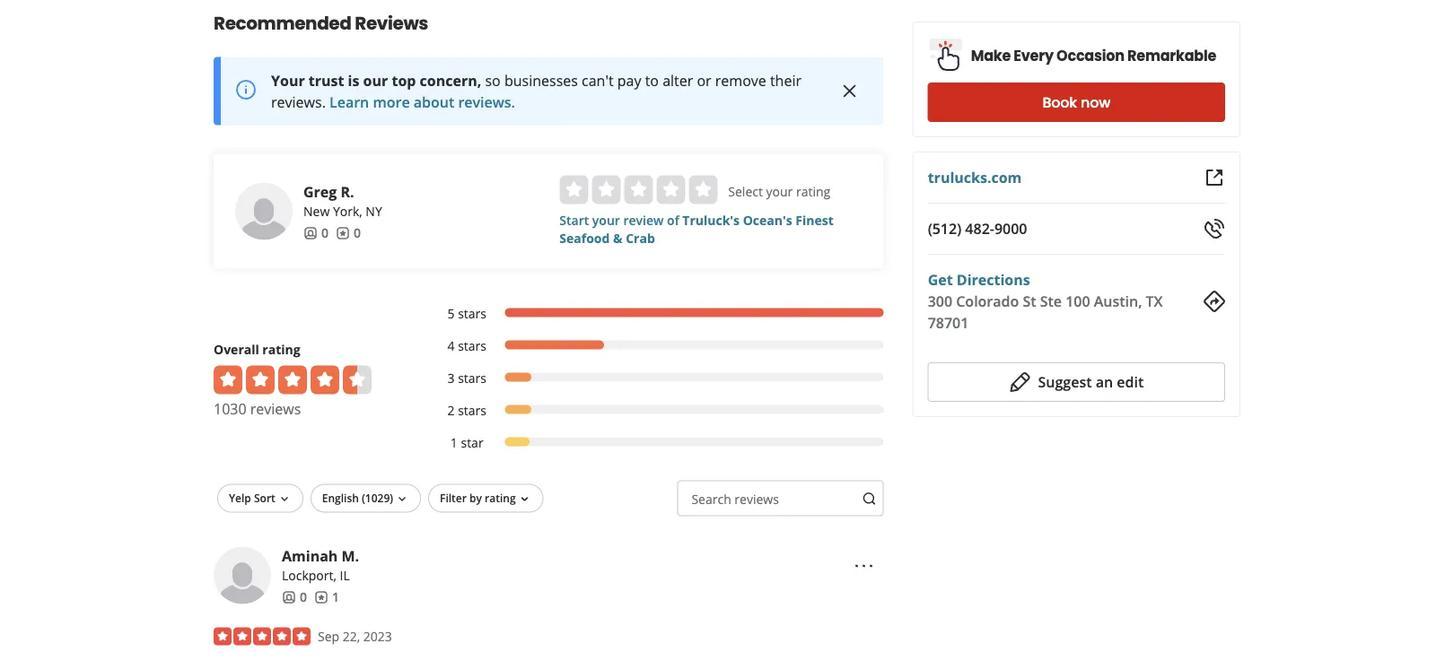 Task type: vqa. For each thing, say whether or not it's contained in the screenshot.
the leftmost 'this'
no



Task type: describe. For each thing, give the bounding box(es) containing it.
search image
[[862, 492, 877, 506]]

top
[[392, 71, 416, 90]]

suggest an edit button
[[928, 363, 1225, 402]]

reviews for 1030 reviews
[[250, 399, 301, 419]]

friends element for aminah m.
[[282, 589, 307, 607]]

every
[[1014, 46, 1054, 66]]

yelp
[[229, 491, 251, 506]]

search reviews
[[692, 491, 779, 508]]

your trust is our top concern,
[[271, 71, 482, 90]]

5 star rating image
[[214, 628, 311, 646]]

tx
[[1146, 292, 1163, 311]]

stars for 4 stars
[[458, 338, 487, 355]]

24 phone v2 image
[[1204, 218, 1225, 240]]

yelp sort
[[229, 491, 275, 506]]

directions
[[957, 270, 1030, 290]]

1 for 1
[[332, 589, 339, 606]]

1 star
[[451, 435, 484, 452]]

aminah
[[282, 547, 338, 566]]

24 directions v2 image
[[1204, 291, 1225, 312]]

make
[[971, 46, 1011, 66]]

filter
[[440, 491, 467, 506]]

(512) 482-9000
[[928, 219, 1027, 238]]

reviews. inside so businesses can't pay to alter or remove their reviews.
[[271, 92, 326, 112]]

remarkable
[[1128, 46, 1217, 66]]

482-
[[965, 219, 995, 238]]

learn
[[330, 92, 369, 112]]

16 review v2 image
[[336, 226, 350, 241]]

seafood
[[560, 230, 610, 247]]

lockport,
[[282, 568, 337, 585]]

300
[[928, 292, 953, 311]]

occasion
[[1057, 46, 1125, 66]]

reviews for search reviews
[[735, 491, 779, 508]]

english
[[322, 491, 359, 506]]

recommended
[[214, 11, 351, 36]]

review
[[623, 212, 664, 229]]

english (1029) button
[[310, 485, 421, 513]]

of
[[667, 212, 679, 229]]

reviews
[[355, 11, 428, 36]]

overall rating
[[214, 341, 300, 358]]

1 for 1 star
[[451, 435, 458, 452]]

trulucks.com
[[928, 168, 1022, 187]]

reviews element for greg
[[336, 224, 361, 242]]

stars for 2 stars
[[458, 402, 487, 419]]

0 horizontal spatial rating
[[262, 341, 300, 358]]

businesses
[[505, 71, 578, 90]]

&
[[613, 230, 623, 247]]

2 horizontal spatial 0
[[354, 225, 361, 242]]

photo of aminah m. image
[[214, 547, 271, 605]]

their
[[770, 71, 802, 90]]

aminah m. lockport, il
[[282, 547, 359, 585]]

more
[[373, 92, 410, 112]]

ste
[[1040, 292, 1062, 311]]

truluck's ocean's finest seafood & crab
[[560, 212, 834, 247]]

suggest an edit
[[1038, 373, 1144, 392]]

so businesses can't pay to alter or remove their reviews.
[[271, 71, 802, 112]]

yelp sort button
[[217, 485, 303, 513]]

concern,
[[420, 71, 482, 90]]

get directions link
[[928, 270, 1030, 290]]

recommended reviews
[[214, 11, 428, 36]]

book now link
[[928, 83, 1225, 122]]

truluck's
[[683, 212, 740, 229]]

m.
[[342, 547, 359, 566]]

16 chevron down v2 image for yelp sort
[[277, 493, 292, 507]]

or
[[697, 71, 712, 90]]

book
[[1043, 92, 1077, 113]]

friends element for greg r.
[[303, 224, 329, 242]]

3
[[448, 370, 455, 387]]

by
[[470, 491, 482, 506]]

overall
[[214, 341, 259, 358]]

new
[[303, 203, 330, 220]]

an
[[1096, 373, 1113, 392]]

is
[[348, 71, 360, 90]]

(1029)
[[362, 491, 393, 506]]

your for start
[[592, 212, 620, 229]]

select
[[728, 183, 763, 200]]

filter reviews by 1 star rating element
[[429, 434, 884, 452]]



Task type: locate. For each thing, give the bounding box(es) containing it.
0 horizontal spatial reviews
[[250, 399, 301, 419]]

16 chevron down v2 image right sort
[[277, 493, 292, 507]]

pay
[[617, 71, 641, 90]]

suggest
[[1038, 373, 1092, 392]]

1030
[[214, 399, 247, 419]]

1 16 chevron down v2 image from the left
[[277, 493, 292, 507]]

reviews.
[[271, 92, 326, 112], [458, 92, 515, 112]]

aminah m. link
[[282, 547, 359, 566]]

0 horizontal spatial 0
[[300, 589, 307, 606]]

2 horizontal spatial 16 chevron down v2 image
[[518, 493, 532, 507]]

2 16 chevron down v2 image from the left
[[395, 493, 409, 507]]

16 chevron down v2 image for english (1029)
[[395, 493, 409, 507]]

16 chevron down v2 image for filter by rating
[[518, 493, 532, 507]]

2 stars
[[448, 402, 487, 419]]

reviews right search
[[735, 491, 779, 508]]

greg r. new york, ny
[[303, 182, 382, 220]]

0 for m.
[[300, 589, 307, 606]]

your up ocean's
[[766, 183, 793, 200]]

1 inside "reviews" element
[[332, 589, 339, 606]]

reviews down 4.5 star rating image
[[250, 399, 301, 419]]

0 vertical spatial reviews element
[[336, 224, 361, 242]]

search
[[692, 491, 731, 508]]

learn more about reviews. link
[[330, 92, 515, 112]]

rating for filter by rating
[[485, 491, 516, 506]]

1 horizontal spatial reviews.
[[458, 92, 515, 112]]

get directions 300 colorado st ste 100 austin, tx 78701
[[928, 270, 1163, 333]]

1 horizontal spatial 0
[[321, 225, 329, 242]]

stars right 4
[[458, 338, 487, 355]]

1 horizontal spatial rating
[[485, 491, 516, 506]]

1 horizontal spatial your
[[766, 183, 793, 200]]

2 vertical spatial rating
[[485, 491, 516, 506]]

stars for 3 stars
[[458, 370, 487, 387]]

greg r. link
[[303, 182, 354, 201]]

2
[[448, 402, 455, 419]]

16 friends v2 image
[[303, 226, 318, 241]]

1 vertical spatial friends element
[[282, 589, 307, 607]]

select your rating
[[728, 183, 831, 200]]

your for select
[[766, 183, 793, 200]]

1 stars from the top
[[458, 305, 487, 323]]

rating up finest on the right top of the page
[[796, 183, 831, 200]]

friends element
[[303, 224, 329, 242], [282, 589, 307, 607]]

close image
[[839, 80, 861, 102]]

16 chevron down v2 image inside 'filter by rating' dropdown button
[[518, 493, 532, 507]]

trulucks.com link
[[928, 168, 1022, 187]]

rating
[[796, 183, 831, 200], [262, 341, 300, 358], [485, 491, 516, 506]]

1 left star
[[451, 435, 458, 452]]

filter reviews by 5 stars rating element
[[429, 305, 884, 323]]

1 vertical spatial 1
[[332, 589, 339, 606]]

4 stars
[[448, 338, 487, 355]]

reviews element
[[336, 224, 361, 242], [314, 589, 339, 607]]

3 16 chevron down v2 image from the left
[[518, 493, 532, 507]]

photo of greg r. image
[[235, 183, 293, 240]]

friends element down new
[[303, 224, 329, 242]]

24 external link v2 image
[[1204, 167, 1225, 189]]

alter
[[663, 71, 693, 90]]

sep
[[318, 629, 339, 646]]

1 vertical spatial reviews
[[735, 491, 779, 508]]

4
[[448, 338, 455, 355]]

filter by rating button
[[428, 485, 544, 513]]

ny
[[366, 203, 382, 220]]

0 vertical spatial your
[[766, 183, 793, 200]]

stars
[[458, 305, 487, 323], [458, 338, 487, 355], [458, 370, 487, 387], [458, 402, 487, 419]]

1 vertical spatial reviews element
[[314, 589, 339, 607]]

remove
[[715, 71, 767, 90]]

now
[[1081, 92, 1111, 113]]

reviews element for aminah
[[314, 589, 339, 607]]

100
[[1066, 292, 1090, 311]]

york,
[[333, 203, 362, 220]]

0 horizontal spatial reviews.
[[271, 92, 326, 112]]

menu image
[[854, 556, 875, 577]]

2 stars from the top
[[458, 338, 487, 355]]

4.5 star rating image
[[214, 366, 372, 395]]

16 review v2 image
[[314, 591, 329, 605]]

3 stars from the top
[[458, 370, 487, 387]]

your up "&"
[[592, 212, 620, 229]]

24 pencil v2 image
[[1010, 372, 1031, 393]]

  text field
[[677, 481, 884, 517]]

0 horizontal spatial 1
[[332, 589, 339, 606]]

1 vertical spatial rating
[[262, 341, 300, 358]]

4 stars from the top
[[458, 402, 487, 419]]

0 vertical spatial friends element
[[303, 224, 329, 242]]

2 reviews. from the left
[[458, 92, 515, 112]]

78701
[[928, 313, 969, 333]]

reviews element down lockport,
[[314, 589, 339, 607]]

0
[[321, 225, 329, 242], [354, 225, 361, 242], [300, 589, 307, 606]]

1 right 16 review v2 icon on the left of the page
[[332, 589, 339, 606]]

about
[[414, 92, 454, 112]]

filter reviews by 3 stars rating element
[[429, 370, 884, 388]]

finest
[[796, 212, 834, 229]]

0 for r.
[[321, 225, 329, 242]]

stars right 3
[[458, 370, 487, 387]]

0 right 16 friends v2 icon
[[321, 225, 329, 242]]

rating for select your rating
[[796, 183, 831, 200]]

1 reviews. from the left
[[271, 92, 326, 112]]

16 chevron down v2 image right filter by rating
[[518, 493, 532, 507]]

0 right 16 friends v2 image
[[300, 589, 307, 606]]

reviews. down your
[[271, 92, 326, 112]]

16 chevron down v2 image inside english (1029) dropdown button
[[395, 493, 409, 507]]

our
[[363, 71, 388, 90]]

your
[[271, 71, 305, 90]]

24 info v2 image
[[235, 79, 257, 101]]

filter reviews by 4 stars rating element
[[429, 337, 884, 355]]

0 vertical spatial rating
[[796, 183, 831, 200]]

0 right 16 review v2 image
[[354, 225, 361, 242]]

None radio
[[560, 176, 588, 204], [624, 176, 653, 204], [560, 176, 588, 204], [624, 176, 653, 204]]

5 stars
[[448, 305, 487, 323]]

reviews. down so
[[458, 92, 515, 112]]

ocean's
[[743, 212, 792, 229]]

1 vertical spatial your
[[592, 212, 620, 229]]

16 chevron down v2 image right "(1029)"
[[395, 493, 409, 507]]

1030 reviews
[[214, 399, 301, 419]]

1 horizontal spatial 16 chevron down v2 image
[[395, 493, 409, 507]]

edit
[[1117, 373, 1144, 392]]

rating right by on the left bottom of the page
[[485, 491, 516, 506]]

5
[[448, 305, 455, 323]]

(512)
[[928, 219, 962, 238]]

0 vertical spatial reviews
[[250, 399, 301, 419]]

trust
[[309, 71, 344, 90]]

0 horizontal spatial your
[[592, 212, 620, 229]]

info alert
[[214, 57, 884, 125]]

2023
[[363, 629, 392, 646]]

crab
[[626, 230, 655, 247]]

1 horizontal spatial reviews
[[735, 491, 779, 508]]

greg
[[303, 182, 337, 201]]

16 chevron down v2 image inside yelp sort dropdown button
[[277, 493, 292, 507]]

reviews element down york,
[[336, 224, 361, 242]]

stars right "2"
[[458, 402, 487, 419]]

1 horizontal spatial 1
[[451, 435, 458, 452]]

filter by rating
[[440, 491, 516, 506]]

get
[[928, 270, 953, 290]]

stars for 5 stars
[[458, 305, 487, 323]]

3 stars
[[448, 370, 487, 387]]

sort
[[254, 491, 275, 506]]

english (1029)
[[322, 491, 393, 506]]

rating element
[[560, 176, 718, 204]]

0 horizontal spatial 16 chevron down v2 image
[[277, 493, 292, 507]]

il
[[340, 568, 350, 585]]

stars right 5
[[458, 305, 487, 323]]

book now
[[1043, 92, 1111, 113]]

make every occasion remarkable
[[971, 46, 1217, 66]]

reviews element containing 0
[[336, 224, 361, 242]]

friends element down lockport,
[[282, 589, 307, 607]]

sep 22, 2023
[[318, 629, 392, 646]]

0 vertical spatial 1
[[451, 435, 458, 452]]

1
[[451, 435, 458, 452], [332, 589, 339, 606]]

22,
[[343, 629, 360, 646]]

None radio
[[592, 176, 621, 204], [657, 176, 685, 204], [689, 176, 718, 204], [592, 176, 621, 204], [657, 176, 685, 204], [689, 176, 718, 204]]

16 chevron down v2 image
[[277, 493, 292, 507], [395, 493, 409, 507], [518, 493, 532, 507]]

(no rating) image
[[560, 176, 718, 204]]

reviews element containing 1
[[314, 589, 339, 607]]

colorado
[[956, 292, 1019, 311]]

star
[[461, 435, 484, 452]]

filter reviews by 2 stars rating element
[[429, 402, 884, 420]]

start your review of
[[560, 212, 683, 229]]

rating inside dropdown button
[[485, 491, 516, 506]]

start
[[560, 212, 589, 229]]

16 friends v2 image
[[282, 591, 296, 605]]

st
[[1023, 292, 1037, 311]]

so
[[485, 71, 501, 90]]

rating up 4.5 star rating image
[[262, 341, 300, 358]]

austin,
[[1094, 292, 1142, 311]]

2 horizontal spatial rating
[[796, 183, 831, 200]]

9000
[[995, 219, 1027, 238]]

r.
[[341, 182, 354, 201]]



